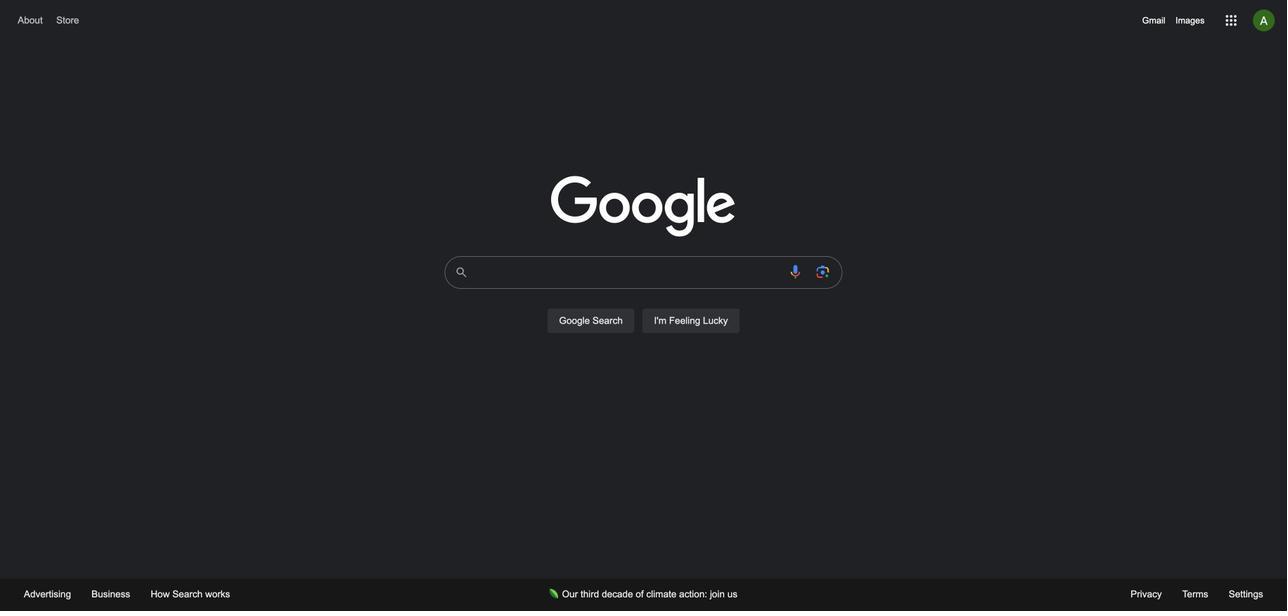 Task type: describe. For each thing, give the bounding box(es) containing it.
search by image image
[[815, 264, 831, 280]]

search by voice image
[[788, 264, 804, 280]]



Task type: vqa. For each thing, say whether or not it's contained in the screenshot.
search by voice "image"
yes



Task type: locate. For each thing, give the bounding box(es) containing it.
None search field
[[14, 252, 1274, 349]]

google image
[[551, 176, 736, 239]]



